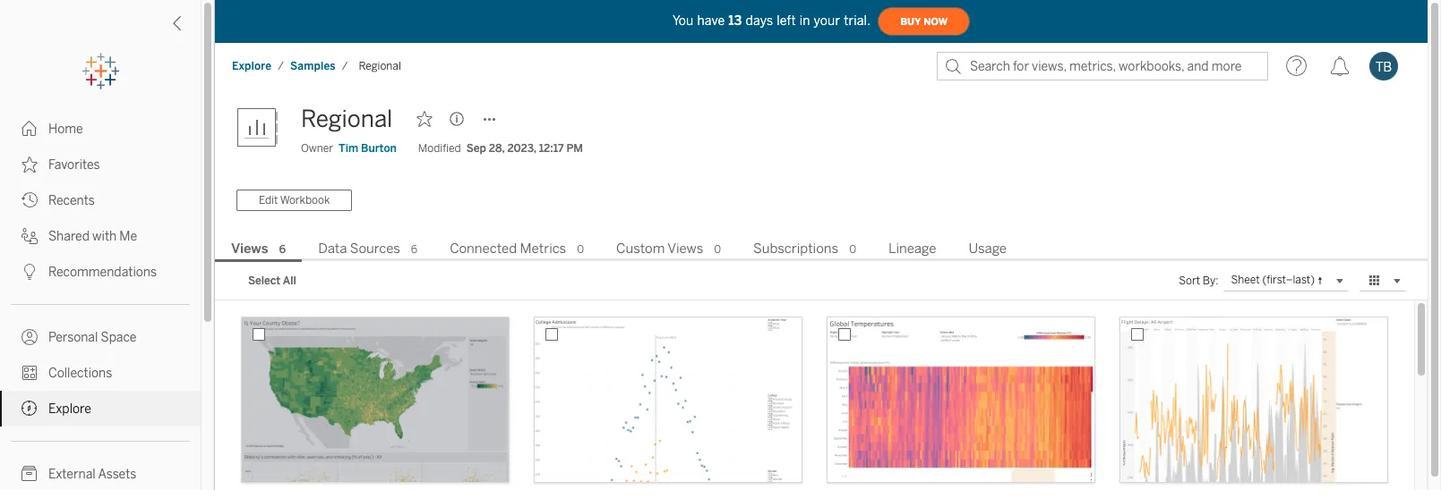 Task type: locate. For each thing, give the bounding box(es) containing it.
samples
[[290, 60, 336, 73]]

lineage
[[889, 241, 936, 257]]

1 horizontal spatial /
[[342, 60, 348, 73]]

0 horizontal spatial 6
[[279, 244, 286, 256]]

0 horizontal spatial explore
[[48, 402, 91, 417]]

explore link
[[231, 59, 272, 73], [0, 391, 201, 427]]

explore left samples
[[232, 60, 272, 73]]

by text only_f5he34f image inside 'explore' link
[[21, 401, 38, 417]]

buy
[[900, 16, 921, 27]]

1 6 from the left
[[279, 244, 286, 256]]

3 by text only_f5he34f image from the top
[[21, 467, 38, 483]]

select all
[[248, 275, 296, 287]]

1 vertical spatial explore link
[[0, 391, 201, 427]]

by text only_f5he34f image inside the recommendations link
[[21, 264, 38, 280]]

1 vertical spatial regional
[[301, 105, 393, 133]]

6 right sources
[[411, 244, 418, 256]]

4 by text only_f5he34f image from the top
[[21, 228, 38, 245]]

select
[[248, 275, 280, 287]]

2 6 from the left
[[411, 244, 418, 256]]

2 0 from the left
[[714, 244, 721, 256]]

1 horizontal spatial explore link
[[231, 59, 272, 73]]

0 horizontal spatial /
[[278, 60, 284, 73]]

explore / samples /
[[232, 60, 348, 73]]

regional
[[359, 60, 401, 73], [301, 105, 393, 133]]

usage
[[969, 241, 1007, 257]]

1 views from the left
[[231, 241, 268, 257]]

by text only_f5he34f image inside collections link
[[21, 365, 38, 382]]

0 vertical spatial explore
[[232, 60, 272, 73]]

regional inside main content
[[301, 105, 393, 133]]

now
[[924, 16, 948, 27]]

by text only_f5he34f image left the external
[[21, 467, 38, 483]]

by text only_f5he34f image for personal space
[[21, 330, 38, 346]]

6 by text only_f5he34f image from the top
[[21, 401, 38, 417]]

in
[[800, 13, 810, 28]]

external
[[48, 468, 96, 483]]

by text only_f5he34f image inside recents link
[[21, 193, 38, 209]]

views up select
[[231, 241, 268, 257]]

views right custom at left
[[668, 241, 703, 257]]

by text only_f5he34f image
[[21, 264, 38, 280], [21, 330, 38, 346], [21, 467, 38, 483]]

by text only_f5he34f image inside shared with me 'link'
[[21, 228, 38, 245]]

burton
[[361, 142, 397, 155]]

by text only_f5he34f image left the personal
[[21, 330, 38, 346]]

by text only_f5he34f image for home
[[21, 121, 38, 137]]

by text only_f5he34f image left collections
[[21, 365, 38, 382]]

views
[[231, 241, 268, 257], [668, 241, 703, 257]]

0
[[577, 244, 584, 256], [714, 244, 721, 256], [849, 244, 856, 256]]

by text only_f5he34f image left "home" in the top left of the page
[[21, 121, 38, 137]]

6 for data sources
[[411, 244, 418, 256]]

by text only_f5he34f image for collections
[[21, 365, 38, 382]]

2 by text only_f5he34f image from the top
[[21, 330, 38, 346]]

1 horizontal spatial 6
[[411, 244, 418, 256]]

explore link down collections
[[0, 391, 201, 427]]

by text only_f5he34f image
[[21, 121, 38, 137], [21, 157, 38, 173], [21, 193, 38, 209], [21, 228, 38, 245], [21, 365, 38, 382], [21, 401, 38, 417]]

by text only_f5he34f image inside home link
[[21, 121, 38, 137]]

13
[[728, 13, 742, 28]]

workbook
[[280, 194, 330, 207]]

6
[[279, 244, 286, 256], [411, 244, 418, 256]]

0 horizontal spatial 0
[[577, 244, 584, 256]]

regional element
[[353, 60, 406, 73]]

1 0 from the left
[[577, 244, 584, 256]]

regional up tim
[[301, 105, 393, 133]]

0 horizontal spatial explore link
[[0, 391, 201, 427]]

edit
[[259, 194, 278, 207]]

0 vertical spatial by text only_f5he34f image
[[21, 264, 38, 280]]

by text only_f5he34f image left recents
[[21, 193, 38, 209]]

by text only_f5he34f image for recents
[[21, 193, 38, 209]]

explore inside main navigation. press the up and down arrow keys to access links. element
[[48, 402, 91, 417]]

1 horizontal spatial explore
[[232, 60, 272, 73]]

by text only_f5he34f image inside the personal space link
[[21, 330, 38, 346]]

shared with me link
[[0, 219, 201, 254]]

1 by text only_f5he34f image from the top
[[21, 121, 38, 137]]

regional right samples link
[[359, 60, 401, 73]]

by text only_f5he34f image inside favorites link
[[21, 157, 38, 173]]

1 vertical spatial by text only_f5he34f image
[[21, 330, 38, 346]]

favorites
[[48, 158, 100, 173]]

modified
[[418, 142, 461, 155]]

explore down collections
[[48, 402, 91, 417]]

1 by text only_f5he34f image from the top
[[21, 264, 38, 280]]

6 up all
[[279, 244, 286, 256]]

by text only_f5he34f image left favorites
[[21, 157, 38, 173]]

0 right metrics
[[577, 244, 584, 256]]

explore
[[232, 60, 272, 73], [48, 402, 91, 417]]

shared
[[48, 229, 90, 245]]

pm
[[566, 142, 583, 155]]

0 right custom views
[[714, 244, 721, 256]]

connected
[[450, 241, 517, 257]]

recents link
[[0, 183, 201, 219]]

2 horizontal spatial 0
[[849, 244, 856, 256]]

external assets
[[48, 468, 136, 483]]

2 views from the left
[[668, 241, 703, 257]]

2 vertical spatial by text only_f5he34f image
[[21, 467, 38, 483]]

you
[[673, 13, 694, 28]]

3 by text only_f5he34f image from the top
[[21, 193, 38, 209]]

explore for explore / samples /
[[232, 60, 272, 73]]

edit workbook
[[259, 194, 330, 207]]

me
[[119, 229, 137, 245]]

sources
[[350, 241, 400, 257]]

/ right samples link
[[342, 60, 348, 73]]

0 for views
[[714, 244, 721, 256]]

home link
[[0, 111, 201, 147]]

1 horizontal spatial 0
[[714, 244, 721, 256]]

2 by text only_f5he34f image from the top
[[21, 157, 38, 173]]

by:
[[1203, 275, 1219, 287]]

main navigation. press the up and down arrow keys to access links. element
[[0, 111, 201, 491]]

by text only_f5he34f image left the shared
[[21, 228, 38, 245]]

by text only_f5he34f image down collections link
[[21, 401, 38, 417]]

explore link left samples
[[231, 59, 272, 73]]

by text only_f5he34f image for recommendations
[[21, 264, 38, 280]]

by text only_f5he34f image inside external assets link
[[21, 467, 38, 483]]

5 by text only_f5he34f image from the top
[[21, 365, 38, 382]]

1 vertical spatial explore
[[48, 402, 91, 417]]

1 horizontal spatial views
[[668, 241, 703, 257]]

/ left samples
[[278, 60, 284, 73]]

0 horizontal spatial views
[[231, 241, 268, 257]]

by text only_f5he34f image for shared with me
[[21, 228, 38, 245]]

/
[[278, 60, 284, 73], [342, 60, 348, 73]]

0 right the subscriptions
[[849, 244, 856, 256]]

workbook image
[[236, 101, 290, 155]]

samples link
[[289, 59, 337, 73]]

all
[[283, 275, 296, 287]]

by text only_f5he34f image left recommendations
[[21, 264, 38, 280]]

owner
[[301, 142, 333, 155]]

by text only_f5he34f image for external assets
[[21, 467, 38, 483]]

1 / from the left
[[278, 60, 284, 73]]



Task type: describe. For each thing, give the bounding box(es) containing it.
personal space
[[48, 331, 137, 346]]

explore for explore
[[48, 402, 91, 417]]

by text only_f5he34f image for explore
[[21, 401, 38, 417]]

28,
[[489, 142, 505, 155]]

recommendations
[[48, 265, 157, 280]]

tim
[[339, 142, 358, 155]]

modified sep 28, 2023, 12:17 pm
[[418, 142, 583, 155]]

your
[[814, 13, 840, 28]]

assets
[[98, 468, 136, 483]]

data sources
[[318, 241, 400, 257]]

trial.
[[844, 13, 871, 28]]

2 / from the left
[[342, 60, 348, 73]]

custom views
[[616, 241, 703, 257]]

regional main content
[[215, 90, 1428, 491]]

subscriptions
[[753, 241, 839, 257]]

navigation panel element
[[0, 54, 201, 491]]

sort by:
[[1179, 275, 1219, 287]]

tim burton link
[[339, 141, 397, 157]]

0 vertical spatial explore link
[[231, 59, 272, 73]]

6 for views
[[279, 244, 286, 256]]

home
[[48, 122, 83, 137]]

personal space link
[[0, 320, 201, 356]]

shared with me
[[48, 229, 137, 245]]

collections
[[48, 366, 112, 382]]

data
[[318, 241, 347, 257]]

left
[[777, 13, 796, 28]]

12:17
[[539, 142, 564, 155]]

external assets link
[[0, 457, 201, 491]]

by text only_f5he34f image for favorites
[[21, 157, 38, 173]]

grid view image
[[1367, 273, 1383, 289]]

edit workbook button
[[236, 190, 352, 211]]

have
[[697, 13, 725, 28]]

buy now
[[900, 16, 948, 27]]

0 vertical spatial regional
[[359, 60, 401, 73]]

0 for metrics
[[577, 244, 584, 256]]

with
[[92, 229, 117, 245]]

buy now button
[[878, 7, 970, 36]]

collections link
[[0, 356, 201, 391]]

2023,
[[507, 142, 536, 155]]

sub-spaces tab list
[[215, 239, 1428, 262]]

recommendations link
[[0, 254, 201, 290]]

connected metrics
[[450, 241, 566, 257]]

sort
[[1179, 275, 1200, 287]]

select all button
[[236, 270, 308, 292]]

custom
[[616, 241, 665, 257]]

metrics
[[520, 241, 566, 257]]

days
[[746, 13, 773, 28]]

space
[[101, 331, 137, 346]]

owner tim burton
[[301, 142, 397, 155]]

favorites link
[[0, 147, 201, 183]]

personal
[[48, 331, 98, 346]]

recents
[[48, 193, 95, 209]]

3 0 from the left
[[849, 244, 856, 256]]

sep
[[466, 142, 486, 155]]

you have 13 days left in your trial.
[[673, 13, 871, 28]]



Task type: vqa. For each thing, say whether or not it's contained in the screenshot.


